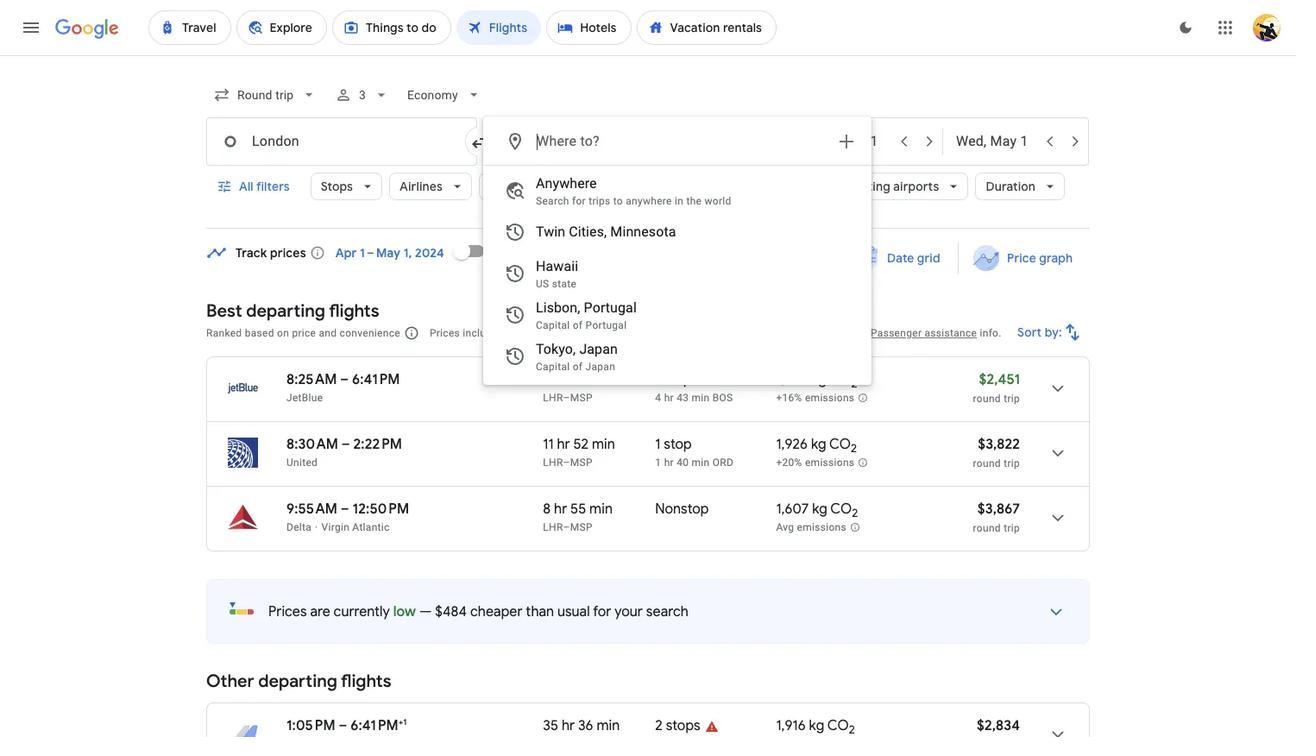 Task type: locate. For each thing, give the bounding box(es) containing it.
stop inside 1 stop 4 hr 43 min bos
[[664, 371, 692, 389]]

sort by:
[[1018, 325, 1063, 340]]

min inside 16 hr 16 min lhr – msp
[[593, 371, 616, 389]]

emissions down 1,607 kg co 2
[[797, 522, 847, 534]]

best departing flights
[[206, 300, 380, 322]]

3 inside 'popup button'
[[359, 88, 366, 102]]

1 vertical spatial capital
[[536, 361, 570, 373]]

2 of from the top
[[573, 361, 583, 373]]

prices left are
[[269, 604, 307, 621]]

Arrival time: 12:50 PM. text field
[[353, 501, 409, 518]]

lhr inside 16 hr 16 min lhr – msp
[[543, 392, 563, 404]]

stop for 16 hr 16 min
[[664, 371, 692, 389]]

track prices
[[236, 245, 306, 261]]

flights for best departing flights
[[329, 300, 380, 322]]

1 vertical spatial of
[[573, 361, 583, 373]]

0 horizontal spatial +
[[399, 717, 403, 728]]

1 capital from the top
[[536, 319, 570, 332]]

2 vertical spatial msp
[[571, 522, 593, 534]]

prices include required taxes + fees for 3 adults.
[[430, 327, 664, 339]]

1 msp from the top
[[571, 392, 593, 404]]

0 vertical spatial departing
[[246, 300, 325, 322]]

$2,451
[[980, 371, 1021, 389]]

list box inside enter your destination dialog
[[484, 166, 871, 384]]

Where else? text field
[[536, 121, 826, 162]]

hr right 11
[[557, 436, 570, 453]]

lhr up 11
[[543, 392, 563, 404]]

anywhere option
[[484, 170, 871, 212]]

Departure time: 9:55 AM. text field
[[287, 501, 338, 518]]

stops
[[321, 179, 353, 194]]

co for 1,916 kg co
[[828, 718, 849, 735]]

trip down $3,867
[[1004, 522, 1021, 534]]

2 inside 1,607 kg co 2
[[853, 506, 859, 521]]

hr right the 8
[[554, 501, 567, 518]]

capital
[[536, 319, 570, 332], [536, 361, 570, 373]]

stop inside 1 stop 1 hr 40 min ord
[[664, 436, 692, 453]]

prices right learn more about ranking icon
[[430, 327, 460, 339]]

0 vertical spatial trip
[[1004, 393, 1021, 405]]

main content
[[206, 231, 1091, 737]]

hr inside 1 stop 1 hr 40 min ord
[[665, 457, 674, 469]]

2
[[852, 377, 858, 391], [851, 441, 858, 456], [853, 506, 859, 521], [656, 718, 663, 735]]

min down the fees in the left of the page
[[593, 371, 616, 389]]

main menu image
[[21, 17, 41, 38]]

0 horizontal spatial 3
[[359, 88, 366, 102]]

0 horizontal spatial 16
[[543, 371, 557, 389]]

all filters button
[[206, 166, 304, 207]]

co up avg emissions on the right bottom of the page
[[831, 501, 853, 518]]

of inside tokyo, japan capital of japan
[[573, 361, 583, 373]]

cheaper
[[470, 604, 523, 621]]

convenience
[[340, 327, 401, 339]]

1 lhr from the top
[[543, 392, 563, 404]]

6:41 pm inside 8:25 am – 6:41 pm jetblue
[[352, 371, 400, 389]]

2 right 1,607 on the right bottom
[[853, 506, 859, 521]]

portugal
[[584, 300, 637, 316], [586, 319, 627, 332]]

of down the tokyo,
[[573, 361, 583, 373]]

2 for 1,607
[[853, 506, 859, 521]]

2 stop from the top
[[664, 436, 692, 453]]

round for $2,451
[[974, 393, 1002, 405]]

3867 US dollars text field
[[978, 501, 1021, 518]]

emissions for 1,926
[[806, 457, 855, 469]]

departing up 1:05 pm
[[258, 671, 337, 692]]

2 left stops
[[656, 718, 663, 735]]

msp inside 8 hr 55 min lhr – msp
[[571, 522, 593, 534]]

—
[[420, 604, 432, 621]]

co up +20% emissions
[[830, 436, 851, 453]]

kg inside 1,866 kg co 2
[[812, 371, 827, 389]]

– left the '2:22 pm'
[[342, 436, 350, 453]]

0 vertical spatial for
[[572, 195, 586, 207]]

lhr down the 8
[[543, 522, 563, 534]]

co inside 1,607 kg co 2
[[831, 501, 853, 518]]

2 vertical spatial for
[[593, 604, 612, 621]]

flights
[[329, 300, 380, 322], [341, 671, 392, 692]]

anywhere
[[536, 175, 597, 192]]

1 vertical spatial 1 stop flight. element
[[656, 436, 692, 456]]

trip down $2,451
[[1004, 393, 1021, 405]]

passenger assistance
[[871, 327, 978, 339]]

date grid
[[888, 250, 941, 266]]

your
[[615, 604, 643, 621]]

0 vertical spatial flights
[[329, 300, 380, 322]]

1 vertical spatial stop
[[664, 436, 692, 453]]

of right taxes
[[573, 319, 583, 332]]

round down $2,451
[[974, 393, 1002, 405]]

9:55 am
[[287, 501, 338, 518]]

0 vertical spatial 1 stop flight. element
[[656, 371, 692, 391]]

kg up avg emissions on the right bottom of the page
[[813, 501, 828, 518]]

trip down $3,822
[[1004, 458, 1021, 470]]

hr for 16 hr 16 min lhr – msp
[[560, 371, 573, 389]]

flight details. leaves heathrow airport at 8:30 am on monday, april 1 and arrives at minneapolis–saint paul international airport at 2:22 pm on monday, april 1. image
[[1038, 433, 1079, 474]]

None field
[[206, 79, 325, 111], [401, 79, 490, 111], [206, 79, 325, 111], [401, 79, 490, 111]]

passenger assistance button
[[871, 327, 978, 339]]

kg for 1,866
[[812, 371, 827, 389]]

hawaii
[[536, 258, 579, 275]]

hr left "40"
[[665, 457, 674, 469]]

co right "1,916"
[[828, 718, 849, 735]]

msp inside 16 hr 16 min lhr – msp
[[571, 392, 593, 404]]

jetblue
[[287, 392, 323, 404]]

stop up 43
[[664, 371, 692, 389]]

airports
[[894, 179, 940, 194]]

2 vertical spatial trip
[[1004, 522, 1021, 534]]

35
[[543, 718, 559, 735]]

capital inside lisbon, portugal capital of portugal
[[536, 319, 570, 332]]

6:41 pm right "1:05 pm" "text field"
[[351, 718, 399, 735]]

2 inside 1,866 kg co 2
[[852, 377, 858, 391]]

price
[[564, 179, 593, 194], [1007, 250, 1037, 266]]

of
[[573, 319, 583, 332], [573, 361, 583, 373]]

hr inside 8 hr 55 min lhr – msp
[[554, 501, 567, 518]]

1 horizontal spatial 3
[[622, 327, 628, 339]]

2 inside "1,926 kg co 2"
[[851, 441, 858, 456]]

list box
[[484, 166, 871, 384]]

flights up the convenience
[[329, 300, 380, 322]]

1
[[656, 371, 661, 389], [656, 436, 661, 453], [656, 457, 662, 469], [403, 717, 407, 728]]

1 stop flight. element
[[656, 371, 692, 391], [656, 436, 692, 456]]

$2,451 round trip
[[974, 371, 1021, 405]]

leaves heathrow airport at 8:25 am on monday, april 1 and arrives at minneapolis–saint paul international airport at 6:41 pm on monday, april 1. element
[[287, 371, 400, 389]]

lhr down 11
[[543, 457, 563, 469]]

1 vertical spatial lhr
[[543, 457, 563, 469]]

msp
[[571, 392, 593, 404], [571, 457, 593, 469], [571, 522, 593, 534]]

2 up +20% emissions
[[851, 441, 858, 456]]

grid
[[918, 250, 941, 266]]

1 trip from the top
[[1004, 393, 1021, 405]]

0 vertical spatial round
[[974, 393, 1002, 405]]

1 vertical spatial +
[[399, 717, 403, 728]]

kg right "1,916"
[[810, 718, 825, 735]]

– left arrival time: 6:41 pm. text box
[[340, 371, 349, 389]]

1 round from the top
[[974, 393, 1002, 405]]

4
[[656, 392, 662, 404]]

– down total duration 11 hr 52 min. element at bottom
[[563, 457, 571, 469]]

for right the fees in the left of the page
[[605, 327, 619, 339]]

all
[[239, 179, 254, 194]]

None text field
[[206, 117, 477, 166]]

2 for 1,926
[[851, 441, 858, 456]]

+20% emissions
[[777, 457, 855, 469]]

0 vertical spatial +
[[573, 327, 579, 339]]

min for 11 hr 52 min lhr – msp
[[592, 436, 616, 453]]

0 vertical spatial 6:41 pm
[[352, 371, 400, 389]]

round down $3,822
[[974, 458, 1002, 470]]

cities,
[[569, 224, 607, 240]]

trip inside $3,867 round trip
[[1004, 522, 1021, 534]]

based
[[245, 327, 274, 339]]

min right 55
[[590, 501, 613, 518]]

1 stop from the top
[[664, 371, 692, 389]]

total duration 8 hr 55 min. element
[[543, 501, 656, 521]]

twin cities, minnesota, from your search history option
[[484, 212, 871, 253]]

where
[[537, 133, 577, 149]]

round inside the $3,822 round trip
[[974, 458, 1002, 470]]

1,607 kg co 2
[[777, 501, 859, 521]]

hr right 4
[[665, 392, 674, 404]]

+16%
[[777, 392, 803, 404]]

2 vertical spatial round
[[974, 522, 1002, 534]]

duration button
[[976, 166, 1066, 207]]

3 msp from the top
[[571, 522, 593, 534]]

1 horizontal spatial prices
[[430, 327, 460, 339]]

1 of from the top
[[573, 319, 583, 332]]

total duration 11 hr 52 min. element
[[543, 436, 656, 456]]

msp for 16
[[571, 392, 593, 404]]

msp for 52
[[571, 457, 593, 469]]

– right 1:05 pm
[[339, 718, 347, 735]]

portugal left 'adults.'
[[586, 319, 627, 332]]

round
[[974, 393, 1002, 405], [974, 458, 1002, 470], [974, 522, 1002, 534]]

1 stop flight. element up 43
[[656, 371, 692, 391]]

co inside "1,926 kg co 2"
[[830, 436, 851, 453]]

capital for tokyo, japan
[[536, 361, 570, 373]]

1 vertical spatial flights
[[341, 671, 392, 692]]

16 down the tokyo,
[[543, 371, 557, 389]]

2451 US dollars text field
[[980, 371, 1021, 389]]

lhr inside 11 hr 52 min lhr – msp
[[543, 457, 563, 469]]

0 vertical spatial lhr
[[543, 392, 563, 404]]

1:05 pm
[[287, 718, 336, 735]]

price inside button
[[1007, 250, 1037, 266]]

1 1 stop flight. element from the top
[[656, 371, 692, 391]]

filters
[[256, 179, 290, 194]]

capital inside tokyo, japan capital of japan
[[536, 361, 570, 373]]

6:41 pm down the convenience
[[352, 371, 400, 389]]

6:41 pm for 8:25 am
[[352, 371, 400, 389]]

6:41 pm inside 1:05 pm – 6:41 pm + 1
[[351, 718, 399, 735]]

2 16 from the left
[[576, 371, 589, 389]]

avg emissions
[[777, 522, 847, 534]]

min for 8 hr 55 min lhr – msp
[[590, 501, 613, 518]]

price graph
[[1007, 250, 1073, 266]]

Departure time: 8:30 AM. text field
[[287, 436, 339, 453]]

1 vertical spatial trip
[[1004, 458, 1021, 470]]

price up 'trips'
[[564, 179, 593, 194]]

3 trip from the top
[[1004, 522, 1021, 534]]

2 lhr from the top
[[543, 457, 563, 469]]

kg up +20% emissions
[[812, 436, 827, 453]]

kg inside 1,607 kg co 2
[[813, 501, 828, 518]]

ranked based on price and convenience
[[206, 327, 401, 339]]

2 stops flight. element
[[656, 718, 701, 737]]

trip inside the $2,451 round trip
[[1004, 393, 1021, 405]]

round inside $3,867 round trip
[[974, 522, 1002, 534]]

departing up on at the top of the page
[[246, 300, 325, 322]]

1 vertical spatial prices
[[269, 604, 307, 621]]

best
[[206, 300, 242, 322]]

delta
[[287, 522, 312, 534]]

msp inside 11 hr 52 min lhr – msp
[[571, 457, 593, 469]]

flights up arrival time: 6:41 pm on  tuesday, april 2. text box
[[341, 671, 392, 692]]

round inside the $2,451 round trip
[[974, 393, 1002, 405]]

emissions
[[806, 392, 855, 404], [806, 457, 855, 469], [797, 522, 847, 534]]

graph
[[1040, 250, 1073, 266]]

hr for 11 hr 52 min lhr – msp
[[557, 436, 570, 453]]

on
[[277, 327, 289, 339]]

change appearance image
[[1166, 7, 1207, 48]]

fees
[[582, 327, 602, 339]]

for left your
[[593, 604, 612, 621]]

1 vertical spatial departing
[[258, 671, 337, 692]]

$484
[[435, 604, 467, 621]]

16 down the fees in the left of the page
[[576, 371, 589, 389]]

kg inside "1,926 kg co 2"
[[812, 436, 827, 453]]

1 vertical spatial price
[[1007, 250, 1037, 266]]

departing for other
[[258, 671, 337, 692]]

msp down 52
[[571, 457, 593, 469]]

msp down 55
[[571, 522, 593, 534]]

1 horizontal spatial price
[[1007, 250, 1037, 266]]

0 vertical spatial msp
[[571, 392, 593, 404]]

kg up +16% emissions
[[812, 371, 827, 389]]

trip
[[1004, 393, 1021, 405], [1004, 458, 1021, 470], [1004, 522, 1021, 534]]

0 vertical spatial emissions
[[806, 392, 855, 404]]

emissions down 1,866 kg co 2 on the bottom right
[[806, 392, 855, 404]]

None search field
[[206, 74, 1091, 385]]

capital down the tokyo,
[[536, 361, 570, 373]]

avg
[[777, 522, 795, 534]]

tokyo, japan capital of japan
[[536, 341, 618, 373]]

taxes
[[544, 327, 570, 339]]

round down $3,867
[[974, 522, 1002, 534]]

2:22 pm
[[354, 436, 402, 453]]

flights for other departing flights
[[341, 671, 392, 692]]

lhr inside 8 hr 55 min lhr – msp
[[543, 522, 563, 534]]

learn more about tracked prices image
[[310, 245, 325, 261]]

hr left 36
[[562, 718, 575, 735]]

trip for $3,867
[[1004, 522, 1021, 534]]

atlantic
[[353, 522, 390, 534]]

times
[[640, 179, 674, 194]]

price inside popup button
[[564, 179, 593, 194]]

1 stop flight. element up "40"
[[656, 436, 692, 456]]

hr inside 16 hr 16 min lhr – msp
[[560, 371, 573, 389]]

2 vertical spatial lhr
[[543, 522, 563, 534]]

1 vertical spatial round
[[974, 458, 1002, 470]]

1 vertical spatial msp
[[571, 457, 593, 469]]

co for 1,607 kg co 2
[[831, 501, 853, 518]]

2 up +16% emissions
[[852, 377, 858, 391]]

loading results progress bar
[[0, 55, 1297, 59]]

1 vertical spatial 3
[[622, 327, 628, 339]]

co inside 1,866 kg co 2
[[830, 371, 852, 389]]

currently
[[334, 604, 390, 621]]

for
[[572, 195, 586, 207], [605, 327, 619, 339], [593, 604, 612, 621]]

learn more about ranking image
[[404, 326, 420, 341]]

msp down total duration 16 hr 16 min. element
[[571, 392, 593, 404]]

1 vertical spatial for
[[605, 327, 619, 339]]

2 capital from the top
[[536, 361, 570, 373]]

leaves heathrow airport at 8:30 am on monday, april 1 and arrives at minneapolis–saint paul international airport at 2:22 pm on monday, april 1. element
[[287, 436, 402, 453]]

for left 'trips'
[[572, 195, 586, 207]]

2834 US dollars text field
[[977, 718, 1021, 735]]

1 horizontal spatial 16
[[576, 371, 589, 389]]

1 stop flight. element for 16 hr 16 min
[[656, 371, 692, 391]]

other
[[206, 671, 254, 692]]

min right 52
[[592, 436, 616, 453]]

hr inside total duration 35 hr 36 min. element
[[562, 718, 575, 735]]

2 round from the top
[[974, 458, 1002, 470]]

min inside 11 hr 52 min lhr – msp
[[592, 436, 616, 453]]

0 vertical spatial prices
[[430, 327, 460, 339]]

assistance
[[925, 327, 978, 339]]

than
[[526, 604, 554, 621]]

8
[[543, 501, 551, 518]]

hr
[[560, 371, 573, 389], [665, 392, 674, 404], [557, 436, 570, 453], [665, 457, 674, 469], [554, 501, 567, 518], [562, 718, 575, 735]]

hr down the tokyo,
[[560, 371, 573, 389]]

– down total duration 8 hr 55 min. element
[[563, 522, 571, 534]]

8:30 am
[[287, 436, 339, 453]]

round for $3,822
[[974, 458, 1002, 470]]

min right 36
[[597, 718, 620, 735]]

world
[[705, 195, 732, 207]]

trip inside the $3,822 round trip
[[1004, 458, 1021, 470]]

portugal up the fees in the left of the page
[[584, 300, 637, 316]]

stop up "40"
[[664, 436, 692, 453]]

flight details. leaves heathrow airport at 8:25 am on monday, april 1 and arrives at minneapolis–saint paul international airport at 6:41 pm on monday, april 1. image
[[1038, 368, 1079, 409]]

of inside lisbon, portugal capital of portugal
[[573, 319, 583, 332]]

2 msp from the top
[[571, 457, 593, 469]]

0 vertical spatial price
[[564, 179, 593, 194]]

0 vertical spatial portugal
[[584, 300, 637, 316]]

min inside 8 hr 55 min lhr – msp
[[590, 501, 613, 518]]

– inside 8:30 am – 2:22 pm united
[[342, 436, 350, 453]]

hr inside 11 hr 52 min lhr – msp
[[557, 436, 570, 453]]

price left "graph"
[[1007, 250, 1037, 266]]

– down total duration 16 hr 16 min. element
[[563, 392, 571, 404]]

to
[[614, 195, 623, 207]]

prices for prices include required taxes + fees for 3 adults.
[[430, 327, 460, 339]]

1 vertical spatial 6:41 pm
[[351, 718, 399, 735]]

sort by: button
[[1011, 312, 1091, 353]]

3822 US dollars text field
[[978, 436, 1021, 453]]

co up +16% emissions
[[830, 371, 852, 389]]

0 vertical spatial stop
[[664, 371, 692, 389]]

for inside the anywhere search for trips to anywhere in the world
[[572, 195, 586, 207]]

1,916 kg co
[[777, 718, 849, 735]]

2 vertical spatial emissions
[[797, 522, 847, 534]]

3 round from the top
[[974, 522, 1002, 534]]

total duration 16 hr 16 min. element
[[543, 371, 656, 391]]

to?
[[581, 133, 600, 149]]

capital down lisbon,
[[536, 319, 570, 332]]

1 vertical spatial emissions
[[806, 457, 855, 469]]

2 trip from the top
[[1004, 458, 1021, 470]]

0 horizontal spatial prices
[[269, 604, 307, 621]]

0 vertical spatial 3
[[359, 88, 366, 102]]

0 horizontal spatial price
[[564, 179, 593, 194]]

min right 43
[[692, 392, 710, 404]]

prices
[[430, 327, 460, 339], [269, 604, 307, 621]]

3 lhr from the top
[[543, 522, 563, 534]]

layover (1 of 1) is a 4 hr 43 min layover at boston logan international airport in boston. element
[[656, 391, 768, 405]]

min right "40"
[[692, 457, 710, 469]]

capital for lisbon, portugal
[[536, 319, 570, 332]]

12:50 pm
[[353, 501, 409, 518]]

search
[[647, 604, 689, 621]]

$3,822 round trip
[[974, 436, 1021, 470]]

2 1 stop flight. element from the top
[[656, 436, 692, 456]]

co for 1,866 kg co 2
[[830, 371, 852, 389]]

stop
[[664, 371, 692, 389], [664, 436, 692, 453]]

0 vertical spatial capital
[[536, 319, 570, 332]]

0 vertical spatial of
[[573, 319, 583, 332]]

list box containing anywhere
[[484, 166, 871, 384]]

emissions down "1,926 kg co 2"
[[806, 457, 855, 469]]



Task type: vqa. For each thing, say whether or not it's contained in the screenshot.
Freetown
no



Task type: describe. For each thing, give the bounding box(es) containing it.
stops button
[[311, 166, 383, 207]]

11 hr 52 min lhr – msp
[[543, 436, 616, 469]]

lisbon, portugal capital of portugal
[[536, 300, 637, 332]]

leaves heathrow airport at 9:55 am on monday, april 1 and arrives at minneapolis–saint paul international airport at 12:50 pm on monday, april 1. element
[[287, 501, 409, 518]]

anywhere
[[626, 195, 672, 207]]

1 stop flight. element for 11 hr 52 min
[[656, 436, 692, 456]]

bos
[[713, 392, 734, 404]]

us
[[536, 278, 550, 290]]

destination, select multiple airports image
[[837, 131, 857, 152]]

emissions for 1,866
[[806, 392, 855, 404]]

kg for 1,916
[[810, 718, 825, 735]]

kg for 1,926
[[812, 436, 827, 453]]

airlines button
[[389, 166, 472, 207]]

hr for 8 hr 55 min lhr – msp
[[554, 501, 567, 518]]

+ inside 1:05 pm – 6:41 pm + 1
[[399, 717, 403, 728]]

$3,867 round trip
[[974, 501, 1021, 534]]

other departing flights
[[206, 671, 392, 692]]

– inside 1:05 pm – 6:41 pm + 1
[[339, 718, 347, 735]]

11
[[543, 436, 554, 453]]

price button
[[554, 173, 623, 200]]

total duration 35 hr 36 min. element
[[543, 718, 656, 737]]

round for $3,867
[[974, 522, 1002, 534]]

Arrival time: 2:22 PM. text field
[[354, 436, 402, 453]]

apr 1 – may 1, 2024
[[336, 245, 445, 261]]

of for lisbon,
[[573, 319, 583, 332]]

trip for $3,822
[[1004, 458, 1021, 470]]

airlines
[[400, 179, 443, 194]]

Departure text field
[[811, 118, 890, 165]]

1:05 pm – 6:41 pm + 1
[[287, 717, 407, 735]]

price graph button
[[963, 243, 1087, 274]]

1 vertical spatial portugal
[[586, 319, 627, 332]]

twin cities, minnesota
[[536, 224, 677, 240]]

where to?
[[537, 133, 600, 149]]

flight details. leaves london gatwick airport at 1:05 pm on monday, april 1 and arrives at minneapolis–saint paul international airport at 6:41 pm on tuesday, april 2. image
[[1038, 714, 1079, 737]]

are
[[310, 604, 331, 621]]

prices
[[270, 245, 306, 261]]

price for price graph
[[1007, 250, 1037, 266]]

all filters
[[239, 179, 290, 194]]

tokyo, japan, from your search history option
[[484, 336, 871, 377]]

departing for best
[[246, 300, 325, 322]]

2 stops
[[656, 718, 701, 735]]

min for 16 hr 16 min lhr – msp
[[593, 371, 616, 389]]

lisbon,
[[536, 300, 581, 316]]

– inside 8 hr 55 min lhr – msp
[[563, 522, 571, 534]]

connecting
[[824, 179, 891, 194]]

1 horizontal spatial +
[[573, 327, 579, 339]]

enter your destination dialog
[[484, 117, 872, 385]]

8:30 am – 2:22 pm united
[[287, 436, 402, 469]]

leaves london gatwick airport at 1:05 pm on monday, april 1 and arrives at minneapolis–saint paul international airport at 6:41 pm on tuesday, april 2. element
[[287, 717, 407, 735]]

1,926 kg co 2
[[777, 436, 858, 456]]

date
[[888, 250, 915, 266]]

hawaii, from your search history option
[[484, 253, 871, 294]]

apr
[[336, 245, 357, 261]]

prices for prices are currently low — $484 cheaper than usual for your search
[[269, 604, 307, 621]]

prices are currently low — $484 cheaper than usual for your search
[[269, 604, 689, 621]]

2024
[[415, 245, 445, 261]]

1,866 kg co 2
[[777, 371, 858, 391]]

min inside 1 stop 4 hr 43 min bos
[[692, 392, 710, 404]]

– inside 16 hr 16 min lhr – msp
[[563, 392, 571, 404]]

16 hr 16 min lhr – msp
[[543, 371, 616, 404]]

hr inside 1 stop 4 hr 43 min bos
[[665, 392, 674, 404]]

– up virgin
[[341, 501, 349, 518]]

8:25 am
[[287, 371, 337, 389]]

36
[[578, 718, 594, 735]]

and
[[319, 327, 337, 339]]

hr for 35 hr 36 min
[[562, 718, 575, 735]]

1,926
[[777, 436, 808, 453]]

flight details. leaves heathrow airport at 9:55 am on monday, april 1 and arrives at minneapolis–saint paul international airport at 12:50 pm on monday, april 1. image
[[1038, 497, 1079, 539]]

more details image
[[1036, 591, 1078, 633]]

2 for 1,866
[[852, 377, 858, 391]]

bags
[[490, 179, 518, 194]]

$3,822
[[978, 436, 1021, 453]]

sort
[[1018, 325, 1043, 340]]

1 inside 1 stop 4 hr 43 min bos
[[656, 371, 661, 389]]

of for tokyo,
[[573, 361, 583, 373]]

tokyo,
[[536, 341, 576, 357]]

duration
[[986, 179, 1036, 194]]

Arrival time: 6:41 PM on  Tuesday, April 2. text field
[[351, 717, 407, 735]]

hawaii us state
[[536, 258, 579, 290]]

stop for 11 hr 52 min
[[664, 436, 692, 453]]

msp for 55
[[571, 522, 593, 534]]

low
[[393, 604, 416, 621]]

lhr for 8
[[543, 522, 563, 534]]

passenger
[[871, 327, 922, 339]]

include
[[463, 327, 498, 339]]

3 button
[[328, 74, 397, 116]]

– inside 11 hr 52 min lhr – msp
[[563, 457, 571, 469]]

1 stop 1 hr 40 min ord
[[656, 436, 734, 469]]

lhr for 16
[[543, 392, 563, 404]]

min for 35 hr 36 min
[[597, 718, 620, 735]]

Return text field
[[957, 118, 1036, 165]]

1 – may
[[360, 245, 401, 261]]

ord
[[713, 457, 734, 469]]

– inside 8:25 am – 6:41 pm jetblue
[[340, 371, 349, 389]]

lhr for 11
[[543, 457, 563, 469]]

Departure time: 1:05 PM. text field
[[287, 718, 336, 735]]

virgin atlantic
[[322, 522, 390, 534]]

swap origin and destination. image
[[471, 131, 491, 152]]

find the best price region
[[206, 231, 1091, 288]]

times button
[[630, 173, 703, 200]]

1 inside 1:05 pm – 6:41 pm + 1
[[403, 717, 407, 728]]

lisbon, portugal, from your search history option
[[484, 294, 871, 336]]

40
[[677, 457, 689, 469]]

none search field containing where to?
[[206, 74, 1091, 385]]

6:41 pm for 1:05 pm
[[351, 718, 399, 735]]

price for price
[[564, 179, 593, 194]]

the
[[687, 195, 702, 207]]

price
[[292, 327, 316, 339]]

1 vertical spatial japan
[[586, 361, 616, 373]]

layover (1 of 1) is a 1 hr 40 min layover at o'hare international airport in chicago. element
[[656, 456, 768, 470]]

nonstop
[[656, 501, 709, 518]]

state
[[552, 278, 577, 290]]

trips
[[589, 195, 611, 207]]

8 hr 55 min lhr – msp
[[543, 501, 613, 534]]

twin
[[536, 224, 566, 240]]

trip for $2,451
[[1004, 393, 1021, 405]]

track
[[236, 245, 267, 261]]

co for 1,926 kg co 2
[[830, 436, 851, 453]]

emissions for 1,607
[[797, 522, 847, 534]]

0 vertical spatial japan
[[580, 341, 618, 357]]

1,
[[404, 245, 412, 261]]

9:55 am – 12:50 pm
[[287, 501, 409, 518]]

+20%
[[777, 457, 803, 469]]

main content containing best departing flights
[[206, 231, 1091, 737]]

min inside 1 stop 1 hr 40 min ord
[[692, 457, 710, 469]]

adults.
[[631, 327, 664, 339]]

1 16 from the left
[[543, 371, 557, 389]]

1,866
[[777, 371, 809, 389]]

Arrival time: 6:41 PM. text field
[[352, 371, 400, 389]]

virgin
[[322, 522, 350, 534]]

kg for 1,607
[[813, 501, 828, 518]]

8:25 am – 6:41 pm jetblue
[[287, 371, 400, 404]]

anywhere search for trips to anywhere in the world
[[536, 175, 732, 207]]

connecting airports button
[[813, 166, 969, 207]]

1,916
[[777, 718, 806, 735]]

stops
[[666, 718, 701, 735]]

Departure time: 8:25 AM. text field
[[287, 371, 337, 389]]

1,607
[[777, 501, 809, 518]]

nonstop flight. element
[[656, 501, 709, 521]]



